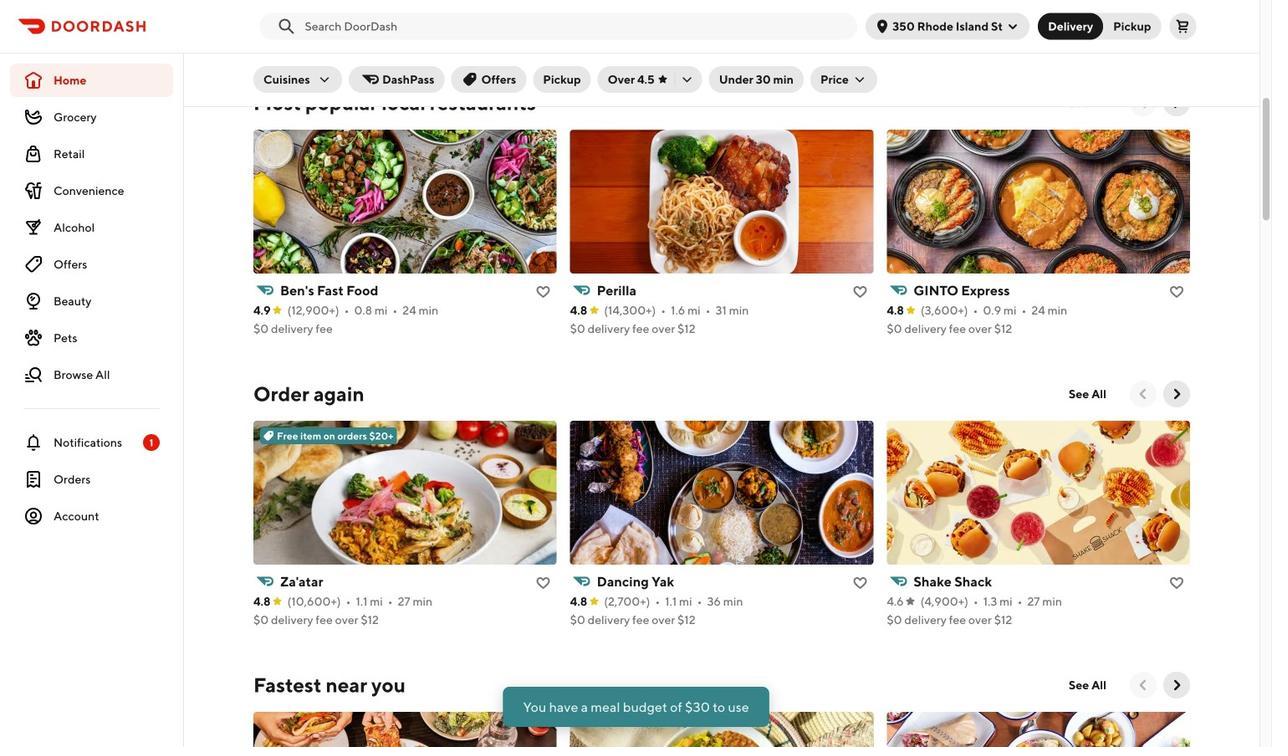 Task type: vqa. For each thing, say whether or not it's contained in the screenshot.
first Next button of carousel icon from the bottom of the page Previous button of carousel icon
yes



Task type: locate. For each thing, give the bounding box(es) containing it.
3 next button of carousel image from the top
[[1169, 677, 1186, 694]]

None button
[[1038, 13, 1104, 40], [1094, 13, 1162, 40], [1038, 13, 1104, 40], [1094, 13, 1162, 40]]

2 next button of carousel image from the top
[[1169, 386, 1186, 402]]

0 vertical spatial previous button of carousel image
[[1135, 386, 1152, 402]]

2 previous button of carousel image from the top
[[1135, 677, 1152, 694]]

previous button of carousel image for second next button of carousel image from the bottom
[[1135, 386, 1152, 402]]

2 vertical spatial next button of carousel image
[[1169, 677, 1186, 694]]

0 items, open order cart image
[[1177, 20, 1190, 33]]

previous button of carousel image
[[1135, 95, 1152, 111]]

previous button of carousel image
[[1135, 386, 1152, 402], [1135, 677, 1152, 694]]

1 vertical spatial next button of carousel image
[[1169, 386, 1186, 402]]

1 vertical spatial previous button of carousel image
[[1135, 677, 1152, 694]]

toggle order method (delivery or pickup) option group
[[1038, 13, 1162, 40]]

1 next button of carousel image from the top
[[1169, 95, 1186, 111]]

next button of carousel image
[[1169, 95, 1186, 111], [1169, 386, 1186, 402], [1169, 677, 1186, 694]]

0 vertical spatial next button of carousel image
[[1169, 95, 1186, 111]]

1 previous button of carousel image from the top
[[1135, 386, 1152, 402]]



Task type: describe. For each thing, give the bounding box(es) containing it.
previous button of carousel image for 3rd next button of carousel image from the top
[[1135, 677, 1152, 694]]

Store search: begin typing to search for stores available on DoorDash text field
[[305, 18, 848, 35]]



